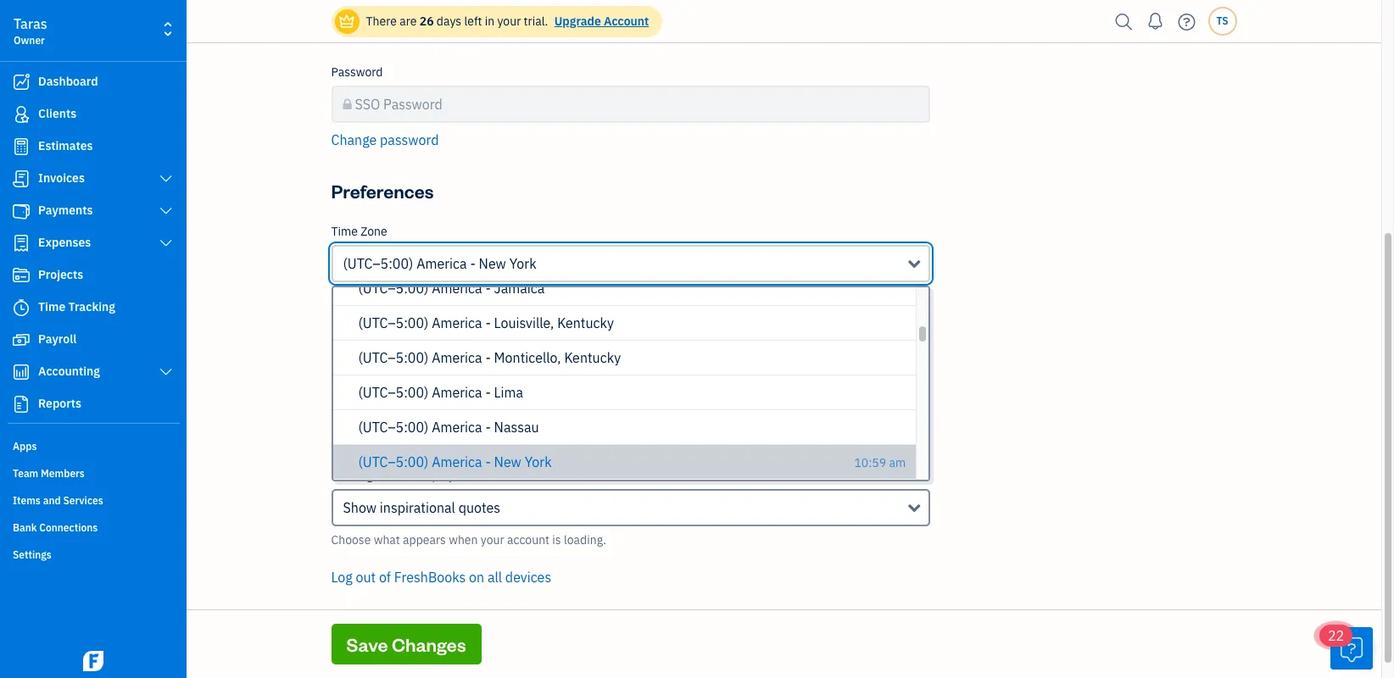 Task type: describe. For each thing, give the bounding box(es) containing it.
26
[[420, 14, 434, 29]]

sso
[[355, 96, 380, 113]]

trial.
[[524, 14, 548, 29]]

items and services
[[13, 494, 103, 507]]

save changes button
[[331, 624, 481, 665]]

items and services link
[[4, 488, 181, 513]]

york inside list box
[[525, 454, 552, 471]]

beta language
[[335, 369, 420, 384]]

expenses link
[[4, 228, 181, 259]]

feedback
[[383, 437, 439, 454]]

settings link
[[4, 542, 181, 567]]

team
[[13, 467, 38, 480]]

change password button
[[331, 130, 439, 150]]

when
[[449, 533, 478, 548]]

money image
[[11, 332, 31, 349]]

items
[[13, 494, 41, 507]]

go to help image
[[1173, 9, 1200, 34]]

invoices link
[[4, 164, 181, 194]]

new inside time zone field
[[479, 255, 506, 272]]

loading.
[[564, 533, 606, 548]]

clients
[[38, 106, 77, 121]]

Loading Screen Display field
[[331, 489, 930, 527]]

show inspirational quotes
[[343, 499, 500, 516]]

expense image
[[11, 235, 31, 252]]

(utc–5:00) america - new york inside time zone field
[[343, 255, 536, 272]]

dashboard
[[38, 74, 98, 89]]

connections
[[39, 522, 98, 534]]

time tracking link
[[4, 293, 181, 323]]

(utc–5:00) america - louisville, kentucky
[[358, 315, 614, 332]]

estimate image
[[11, 138, 31, 155]]

chevron large down image for invoices
[[158, 172, 174, 186]]

are
[[400, 14, 417, 29]]

- left lima on the left bottom of page
[[485, 384, 491, 401]]

Time Zone field
[[331, 245, 930, 282]]

america up (utc–5:00) america - louisville, kentucky
[[432, 280, 482, 297]]

taras owner
[[14, 15, 47, 47]]

0 vertical spatial your
[[497, 14, 521, 29]]

jamaica
[[494, 280, 545, 297]]

america up '(utc–5:00) america - lima'
[[432, 349, 482, 366]]

bank connections
[[13, 522, 98, 534]]

- down (utc–5:00) america - louisville, kentucky
[[485, 349, 491, 366]]

sso password
[[355, 96, 442, 113]]

ts button
[[1208, 7, 1237, 36]]

settings
[[13, 549, 52, 561]]

account profile element
[[324, 0, 937, 164]]

report image
[[11, 396, 31, 413]]

language
[[369, 369, 420, 384]]

log out of freshbooks on all devices button
[[331, 567, 551, 588]]

is
[[552, 533, 561, 548]]

time zone
[[331, 224, 387, 239]]

chart image
[[11, 364, 31, 381]]

america down (utc–5:00) america - jamaica
[[432, 315, 482, 332]]

zone
[[361, 224, 387, 239]]

info image
[[502, 25, 517, 45]]

change
[[331, 131, 377, 148]]

changes
[[392, 633, 466, 656]]

lock image
[[343, 94, 352, 114]]

account
[[507, 533, 550, 548]]

apps
[[13, 440, 37, 453]]

resource center badge image
[[1331, 628, 1373, 670]]

time for time format
[[331, 295, 358, 310]]

choose
[[331, 533, 371, 548]]

nassau
[[494, 419, 539, 436]]

(utc–5:00) america - monticello, kentucky
[[358, 349, 621, 366]]

- left jamaica
[[485, 280, 491, 297]]

show
[[343, 499, 377, 516]]

list box inside the preferences element
[[333, 271, 929, 480]]

payroll link
[[4, 325, 181, 355]]

send us feedback
[[331, 437, 439, 454]]

chevron large down image for accounting
[[158, 365, 174, 379]]

out
[[356, 569, 376, 586]]

team members
[[13, 467, 85, 480]]

reports
[[38, 396, 81, 411]]

am
[[889, 455, 906, 471]]

payroll
[[38, 332, 77, 347]]

devices
[[505, 569, 551, 586]]

save changes
[[346, 633, 466, 656]]

- left nassau
[[485, 419, 491, 436]]

freshbooks
[[394, 569, 466, 586]]

main element
[[0, 0, 229, 678]]

estimates
[[38, 138, 93, 153]]

kentucky for america - monticello, kentucky
[[564, 349, 621, 366]]

accounting link
[[4, 357, 181, 388]]

america up (utc–5:00) america - nassau
[[432, 384, 482, 401]]

1 vertical spatial password
[[383, 96, 442, 113]]

in
[[485, 14, 495, 29]]

(utc–5:00) inside time zone field
[[343, 255, 413, 272]]

payment image
[[11, 203, 31, 220]]

22
[[1328, 628, 1344, 644]]

chevron large down image for expenses
[[158, 237, 174, 250]]

(utc–5:00) america - lima
[[358, 384, 523, 401]]

there
[[366, 14, 397, 29]]

Email Address email field
[[331, 0, 930, 18]]

projects link
[[4, 260, 181, 291]]

taras
[[14, 15, 47, 32]]



Task type: locate. For each thing, give the bounding box(es) containing it.
1 vertical spatial kentucky
[[564, 349, 621, 366]]

client image
[[11, 106, 31, 123]]

send
[[331, 437, 362, 454]]

team members link
[[4, 460, 181, 486]]

0 vertical spatial (utc–5:00) america - new york
[[343, 255, 536, 272]]

quotes
[[459, 499, 500, 516]]

time right timer icon
[[38, 299, 65, 315]]

project image
[[11, 267, 31, 284]]

(utc–5:00) america - nassau
[[358, 419, 539, 436]]

time left the format
[[331, 295, 358, 310]]

0 vertical spatial york
[[509, 255, 536, 272]]

accounting
[[38, 364, 100, 379]]

payments
[[38, 203, 93, 218]]

2 chevron large down image from the top
[[158, 204, 174, 218]]

(utc–5:00) america - new york down (utc–5:00) america - nassau
[[358, 454, 552, 471]]

freshbooks image
[[80, 651, 107, 672]]

display
[[415, 468, 454, 483]]

timer image
[[11, 299, 31, 316]]

upgrade
[[554, 14, 601, 29]]

left
[[464, 14, 482, 29]]

york
[[509, 255, 536, 272], [525, 454, 552, 471]]

york up jamaica
[[509, 255, 536, 272]]

america down (utc–5:00) america - nassau
[[432, 454, 482, 471]]

tracking
[[68, 299, 115, 315]]

appears
[[403, 533, 446, 548]]

time for time tracking
[[38, 299, 65, 315]]

expenses
[[38, 235, 91, 250]]

(utc–5:00) america - new york inside list box
[[358, 454, 552, 471]]

and
[[43, 494, 61, 507]]

10:59 am
[[854, 455, 906, 471]]

kentucky right the louisville,
[[557, 315, 614, 332]]

22 button
[[1320, 625, 1373, 670]]

format
[[361, 295, 399, 310]]

save
[[346, 633, 388, 656]]

0 horizontal spatial password
[[331, 64, 383, 80]]

1 horizontal spatial password
[[383, 96, 442, 113]]

chevron large down image inside accounting link
[[158, 365, 174, 379]]

upgrade account link
[[551, 14, 649, 29]]

apps link
[[4, 433, 181, 459]]

-
[[470, 255, 476, 272], [485, 280, 491, 297], [485, 315, 491, 332], [485, 349, 491, 366], [485, 384, 491, 401], [485, 419, 491, 436], [485, 454, 491, 471]]

payments link
[[4, 196, 181, 226]]

chevron large down image up reports link
[[158, 365, 174, 379]]

projects
[[38, 267, 83, 282]]

preferences element
[[324, 224, 937, 608]]

dashboard image
[[11, 74, 31, 91]]

time format
[[331, 295, 399, 310]]

- up (utc–5:00) america - jamaica
[[470, 255, 476, 272]]

log
[[331, 569, 353, 586]]

your
[[497, 14, 521, 29], [481, 533, 504, 548]]

us
[[365, 437, 380, 454]]

1 vertical spatial your
[[481, 533, 504, 548]]

0 vertical spatial chevron large down image
[[158, 172, 174, 186]]

password
[[380, 131, 439, 148]]

there are 26 days left in your trial. upgrade account
[[366, 14, 649, 29]]

chevron large down image
[[158, 237, 174, 250], [158, 365, 174, 379]]

0 vertical spatial chevron large down image
[[158, 237, 174, 250]]

america up (utc–5:00) america - jamaica
[[417, 255, 467, 272]]

services
[[63, 494, 103, 507]]

lima
[[494, 384, 523, 401]]

change password
[[331, 131, 439, 148]]

time for time zone
[[331, 224, 358, 239]]

password up password
[[383, 96, 442, 113]]

(utc–5:00) america - new york up (utc–5:00) america - jamaica
[[343, 255, 536, 272]]

send us feedback link
[[331, 437, 439, 454]]

inspirational
[[380, 499, 455, 516]]

all
[[488, 569, 502, 586]]

log out of freshbooks on all devices
[[331, 569, 551, 586]]

new inside list box
[[494, 454, 521, 471]]

members
[[41, 467, 85, 480]]

1 vertical spatial chevron large down image
[[158, 204, 174, 218]]

louisville,
[[494, 315, 554, 332]]

chevron large down image
[[158, 172, 174, 186], [158, 204, 174, 218]]

- inside time zone field
[[470, 255, 476, 272]]

1 vertical spatial new
[[494, 454, 521, 471]]

york down nassau
[[525, 454, 552, 471]]

chevron large down image up expenses link
[[158, 204, 174, 218]]

your right when
[[481, 533, 504, 548]]

crown image
[[338, 12, 356, 30]]

kentucky
[[557, 315, 614, 332], [564, 349, 621, 366]]

list box
[[333, 271, 929, 480]]

dashboard link
[[4, 67, 181, 98]]

on
[[469, 569, 484, 586]]

(utc–5:00) america - jamaica
[[358, 280, 545, 297]]

york inside time zone field
[[509, 255, 536, 272]]

2 chevron large down image from the top
[[158, 365, 174, 379]]

your inside the preferences element
[[481, 533, 504, 548]]

preferences
[[331, 179, 434, 203]]

(utc–5:00)
[[343, 255, 413, 272], [358, 280, 429, 297], [358, 315, 429, 332], [358, 349, 429, 366], [358, 384, 429, 401], [358, 419, 429, 436], [358, 454, 429, 471]]

america inside time zone field
[[417, 255, 467, 272]]

chevron large down image for payments
[[158, 204, 174, 218]]

reports link
[[4, 389, 181, 420]]

notifications image
[[1142, 4, 1169, 38]]

new down nassau
[[494, 454, 521, 471]]

chevron large down image inside payments link
[[158, 204, 174, 218]]

estimates link
[[4, 131, 181, 162]]

1 vertical spatial chevron large down image
[[158, 365, 174, 379]]

- up quotes
[[485, 454, 491, 471]]

what
[[374, 533, 400, 548]]

kentucky right monticello,
[[564, 349, 621, 366]]

days
[[437, 14, 461, 29]]

0 vertical spatial new
[[479, 255, 506, 272]]

chevron large down image up the projects link
[[158, 237, 174, 250]]

of
[[379, 569, 391, 586]]

0 vertical spatial password
[[331, 64, 383, 80]]

1 chevron large down image from the top
[[158, 172, 174, 186]]

time tracking
[[38, 299, 115, 315]]

new up jamaica
[[479, 255, 506, 272]]

1 vertical spatial york
[[525, 454, 552, 471]]

(utc–5:00) america - new york
[[343, 255, 536, 272], [358, 454, 552, 471]]

list box containing (utc–5:00)
[[333, 271, 929, 480]]

america
[[417, 255, 467, 272], [432, 280, 482, 297], [432, 315, 482, 332], [432, 349, 482, 366], [432, 384, 482, 401], [432, 419, 482, 436], [432, 454, 482, 471]]

bank connections link
[[4, 515, 181, 540]]

time left the zone
[[331, 224, 358, 239]]

loading screen display
[[331, 468, 454, 483]]

america down '(utc–5:00) america - lima'
[[432, 419, 482, 436]]

search image
[[1110, 9, 1138, 34]]

owner
[[14, 34, 45, 47]]

kentucky for america - louisville, kentucky
[[557, 315, 614, 332]]

invoice image
[[11, 170, 31, 187]]

bank
[[13, 522, 37, 534]]

choose what appears when your account is loading.
[[331, 533, 606, 548]]

chevron large down image down the estimates link
[[158, 172, 174, 186]]

- up (utc–5:00) america - monticello, kentucky on the bottom left of page
[[485, 315, 491, 332]]

1 vertical spatial (utc–5:00) america - new york
[[358, 454, 552, 471]]

new
[[479, 255, 506, 272], [494, 454, 521, 471]]

time inside the main element
[[38, 299, 65, 315]]

0 vertical spatial kentucky
[[557, 315, 614, 332]]

your right in
[[497, 14, 521, 29]]

1 chevron large down image from the top
[[158, 237, 174, 250]]

chevron large down image inside invoices link
[[158, 172, 174, 186]]

ts
[[1216, 14, 1228, 27]]

clients link
[[4, 99, 181, 130]]

password
[[331, 64, 383, 80], [383, 96, 442, 113]]

10:59
[[854, 455, 886, 471]]

password up lock image
[[331, 64, 383, 80]]



Task type: vqa. For each thing, say whether or not it's contained in the screenshot.
2nd Duration text field from right
no



